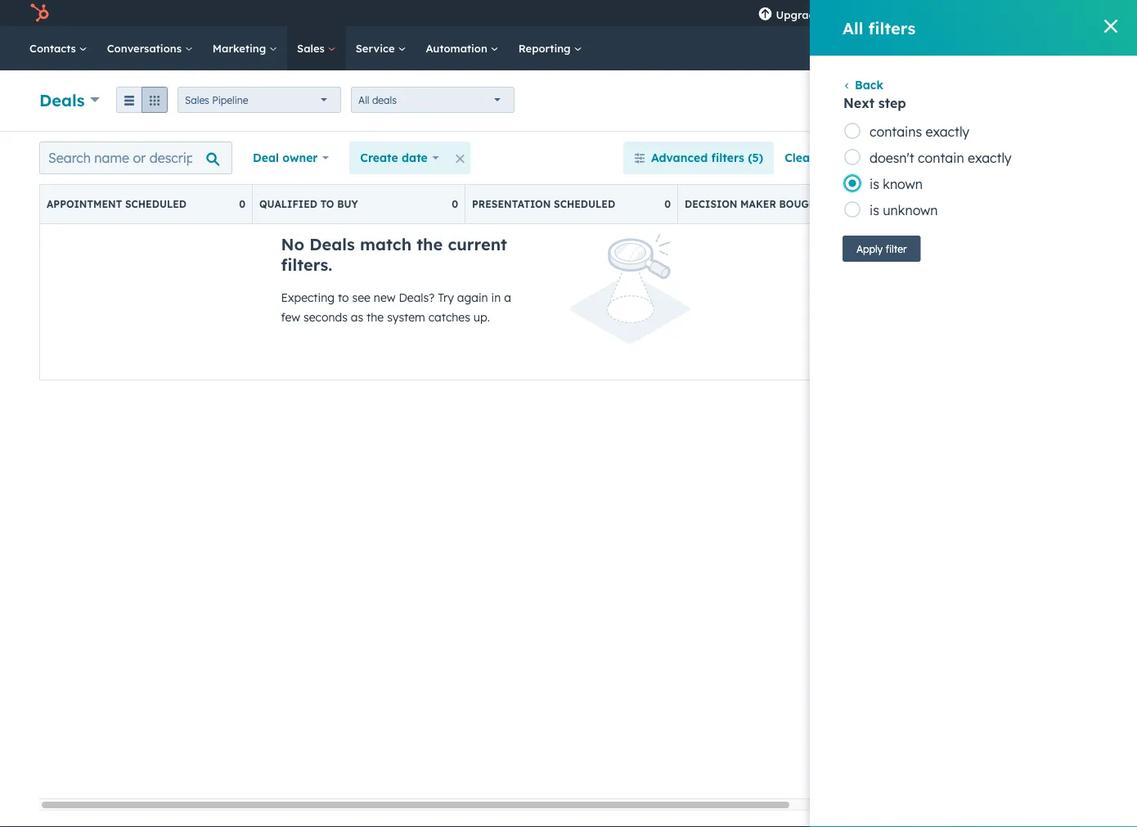 Task type: locate. For each thing, give the bounding box(es) containing it.
all left the deals
[[359, 94, 370, 106]]

sales for sales pipeline
[[185, 94, 209, 106]]

known
[[883, 176, 923, 192]]

filters inside button
[[712, 151, 745, 165]]

the inside no deals match the current filters.
[[417, 234, 443, 255]]

0 vertical spatial all
[[843, 18, 864, 38]]

appointment scheduled
[[47, 198, 187, 210]]

2 scheduled from the left
[[554, 198, 616, 210]]

1 horizontal spatial to
[[338, 291, 349, 305]]

to left the buy
[[321, 198, 334, 210]]

try
[[438, 291, 454, 305]]

exactly
[[926, 124, 970, 140], [968, 150, 1012, 166]]

0 vertical spatial filters
[[869, 18, 916, 38]]

back button
[[843, 78, 884, 92]]

deals
[[39, 90, 85, 110], [310, 234, 355, 255]]

service
[[356, 41, 398, 55]]

sales left the pipeline
[[185, 94, 209, 106]]

0 vertical spatial to
[[321, 198, 334, 210]]

deals right no
[[310, 234, 355, 255]]

0 horizontal spatial to
[[321, 198, 334, 210]]

the right as
[[367, 310, 384, 324]]

menu item
[[834, 0, 837, 26]]

board actions
[[864, 151, 943, 165]]

actions
[[902, 151, 943, 165]]

1 horizontal spatial sales
[[297, 41, 328, 55]]

deal owner button
[[242, 142, 340, 174]]

match
[[360, 234, 412, 255]]

0 vertical spatial sales
[[297, 41, 328, 55]]

is for is known
[[870, 176, 880, 192]]

is down is known
[[870, 202, 880, 219]]

hubspot image
[[29, 3, 49, 23]]

2 horizontal spatial all
[[843, 18, 864, 38]]

is for is unknown
[[870, 202, 880, 219]]

sales left service
[[297, 41, 328, 55]]

the
[[417, 234, 443, 255], [367, 310, 384, 324]]

no
[[281, 234, 305, 255]]

no deals match the current filters.
[[281, 234, 507, 275]]

0 horizontal spatial scheduled
[[125, 198, 187, 210]]

contains exactly
[[870, 124, 970, 140]]

0 vertical spatial the
[[417, 234, 443, 255]]

to inside expecting to see new deals? try again in a few seconds as the system catches up.
[[338, 291, 349, 305]]

system
[[387, 310, 425, 324]]

1 horizontal spatial all
[[819, 151, 833, 165]]

all for all deals
[[359, 94, 370, 106]]

0 horizontal spatial the
[[367, 310, 384, 324]]

1 vertical spatial is
[[870, 202, 880, 219]]

create
[[360, 151, 398, 165]]

all left marketplaces image
[[843, 18, 864, 38]]

1 horizontal spatial the
[[417, 234, 443, 255]]

1 0 from the left
[[239, 198, 246, 210]]

(5)
[[748, 151, 764, 165]]

advanced filters (5) button
[[624, 142, 774, 174]]

all right clear
[[819, 151, 833, 165]]

0 left qualified
[[239, 198, 246, 210]]

scheduled
[[125, 198, 187, 210], [554, 198, 616, 210]]

sales
[[297, 41, 328, 55], [185, 94, 209, 106]]

sent
[[956, 198, 982, 210]]

filters.
[[281, 255, 332, 275]]

conversations link
[[97, 26, 203, 70]]

0 vertical spatial is
[[870, 176, 880, 192]]

exactly up contain
[[926, 124, 970, 140]]

sales inside popup button
[[185, 94, 209, 106]]

3 0 from the left
[[665, 198, 671, 210]]

all inside popup button
[[359, 94, 370, 106]]

vhs can fix it!
[[1021, 6, 1092, 20]]

1 vertical spatial sales
[[185, 94, 209, 106]]

1 vertical spatial to
[[338, 291, 349, 305]]

see
[[352, 291, 371, 305]]

deals inside popup button
[[39, 90, 85, 110]]

1 horizontal spatial filters
[[869, 18, 916, 38]]

scheduled right the presentation
[[554, 198, 616, 210]]

2 vertical spatial all
[[819, 151, 833, 165]]

apply filter button
[[843, 236, 921, 262]]

automation
[[426, 41, 491, 55]]

1 is from the top
[[870, 176, 880, 192]]

notifications image
[[969, 7, 983, 22]]

1 scheduled from the left
[[125, 198, 187, 210]]

0 for presentation scheduled
[[665, 198, 671, 210]]

calling icon image
[[845, 6, 860, 21]]

marketplaces image
[[879, 7, 894, 22]]

filters for advanced
[[712, 151, 745, 165]]

to
[[321, 198, 334, 210], [338, 291, 349, 305]]

deals
[[372, 94, 397, 106]]

automation link
[[416, 26, 509, 70]]

2 0 from the left
[[452, 198, 458, 210]]

exactly right contain
[[968, 150, 1012, 166]]

0 horizontal spatial filters
[[712, 151, 745, 165]]

0 horizontal spatial deals
[[39, 90, 85, 110]]

0 vertical spatial deals
[[39, 90, 85, 110]]

4 0 from the left
[[877, 198, 884, 210]]

board
[[864, 151, 899, 165]]

buy
[[337, 198, 358, 210]]

group
[[116, 87, 168, 113]]

1 vertical spatial filters
[[712, 151, 745, 165]]

fix
[[1067, 6, 1079, 20]]

1 vertical spatial deals
[[310, 234, 355, 255]]

reporting
[[519, 41, 574, 55]]

1 vertical spatial the
[[367, 310, 384, 324]]

1 vertical spatial all
[[359, 94, 370, 106]]

1 horizontal spatial scheduled
[[554, 198, 616, 210]]

0 horizontal spatial all
[[359, 94, 370, 106]]

conversations
[[107, 41, 185, 55]]

0 horizontal spatial sales
[[185, 94, 209, 106]]

create date
[[360, 151, 428, 165]]

deals down contacts link
[[39, 90, 85, 110]]

filters
[[869, 18, 916, 38], [712, 151, 745, 165]]

in
[[491, 291, 501, 305]]

notifications button
[[962, 0, 990, 26]]

0 up current at top left
[[452, 198, 458, 210]]

all deals button
[[351, 87, 515, 113]]

maker
[[741, 198, 776, 210]]

is down the board
[[870, 176, 880, 192]]

1 horizontal spatial deals
[[310, 234, 355, 255]]

contacts link
[[20, 26, 97, 70]]

close image
[[1105, 20, 1118, 33]]

the right match
[[417, 234, 443, 255]]

filters for all
[[869, 18, 916, 38]]

unknown
[[883, 202, 938, 219]]

scheduled down search name or description search box
[[125, 198, 187, 210]]

calling icon button
[[838, 2, 866, 24]]

doesn't
[[870, 150, 915, 166]]

marketing link
[[203, 26, 287, 70]]

decision maker bought-in
[[685, 198, 839, 210]]

0 left decision
[[665, 198, 671, 210]]

menu
[[747, 0, 1118, 26]]

0 for qualified to buy
[[452, 198, 458, 210]]

deal
[[253, 151, 279, 165]]

2 is from the top
[[870, 202, 880, 219]]

0 down is known
[[877, 198, 884, 210]]

clear all
[[785, 151, 833, 165]]

again
[[457, 291, 488, 305]]

sales pipeline
[[185, 94, 248, 106]]

to for qualified
[[321, 198, 334, 210]]

search button
[[1095, 34, 1123, 62]]

next step
[[844, 95, 907, 111]]

advanced
[[651, 151, 708, 165]]

bought-
[[779, 198, 826, 210]]

deals?
[[399, 291, 435, 305]]

to left see
[[338, 291, 349, 305]]



Task type: describe. For each thing, give the bounding box(es) containing it.
all inside button
[[819, 151, 833, 165]]

create date button
[[350, 142, 450, 174]]

date
[[402, 151, 428, 165]]

help button
[[907, 0, 935, 26]]

scheduled for presentation scheduled
[[554, 198, 616, 210]]

contains
[[870, 124, 922, 140]]

the inside expecting to see new deals? try again in a few seconds as the system catches up.
[[367, 310, 384, 324]]

expecting to see new deals? try again in a few seconds as the system catches up.
[[281, 291, 511, 324]]

owner
[[283, 151, 318, 165]]

all deals
[[359, 94, 397, 106]]

is unknown
[[870, 202, 938, 219]]

marketplaces button
[[870, 0, 904, 26]]

can
[[1046, 6, 1064, 20]]

doesn't contain exactly
[[870, 150, 1012, 166]]

it!
[[1082, 6, 1092, 20]]

few
[[281, 310, 300, 324]]

vhs
[[1021, 6, 1043, 20]]

all for all filters
[[843, 18, 864, 38]]

actions
[[879, 95, 913, 107]]

next
[[844, 95, 875, 111]]

menu containing vhs can fix it!
[[747, 0, 1118, 26]]

expecting
[[281, 291, 335, 305]]

upgrade image
[[758, 7, 773, 22]]

step
[[879, 95, 907, 111]]

search image
[[1103, 43, 1115, 54]]

sales for sales
[[297, 41, 328, 55]]

decision
[[685, 198, 738, 210]]

all filters
[[843, 18, 916, 38]]

1 vertical spatial exactly
[[968, 150, 1012, 166]]

apply
[[857, 243, 883, 255]]

help image
[[914, 7, 929, 22]]

contract sent
[[898, 198, 982, 210]]

service link
[[346, 26, 416, 70]]

a
[[504, 291, 511, 305]]

actions button
[[865, 88, 937, 114]]

deals banner
[[39, 83, 1098, 115]]

deals button
[[39, 88, 100, 112]]

upgrade
[[776, 8, 822, 21]]

back
[[855, 78, 884, 92]]

seconds
[[304, 310, 348, 324]]

deals inside no deals match the current filters.
[[310, 234, 355, 255]]

sales link
[[287, 26, 346, 70]]

settings link
[[938, 5, 959, 22]]

qualified
[[259, 198, 318, 210]]

apply filter
[[857, 243, 907, 255]]

current
[[448, 234, 507, 255]]

up.
[[474, 310, 490, 324]]

0 vertical spatial exactly
[[926, 124, 970, 140]]

qualified to buy
[[259, 198, 358, 210]]

reporting link
[[509, 26, 592, 70]]

deal owner
[[253, 151, 318, 165]]

pipeline
[[212, 94, 248, 106]]

hubspot link
[[20, 3, 61, 23]]

to for expecting
[[338, 291, 349, 305]]

terry turtle image
[[1003, 6, 1018, 20]]

0 for appointment scheduled
[[239, 198, 246, 210]]

group inside deals banner
[[116, 87, 168, 113]]

clear all button
[[774, 142, 844, 174]]

clear
[[785, 151, 815, 165]]

marketing
[[213, 41, 269, 55]]

new
[[374, 291, 396, 305]]

presentation
[[472, 198, 551, 210]]

Search name or description search field
[[39, 142, 232, 174]]

catches
[[429, 310, 471, 324]]

scheduled for appointment scheduled
[[125, 198, 187, 210]]

is known
[[870, 176, 923, 192]]

vhs can fix it! button
[[993, 0, 1116, 26]]

filter
[[886, 243, 907, 255]]

contain
[[918, 150, 965, 166]]

contract
[[898, 198, 953, 210]]

appointment
[[47, 198, 122, 210]]

Search HubSpot search field
[[908, 34, 1108, 62]]

contacts
[[29, 41, 79, 55]]

in
[[826, 198, 839, 210]]

0 for decision maker bought-in
[[877, 198, 884, 210]]

settings image
[[941, 7, 956, 22]]

advanced filters (5)
[[651, 151, 764, 165]]

as
[[351, 310, 363, 324]]

presentation scheduled
[[472, 198, 616, 210]]

board actions button
[[844, 142, 973, 174]]



Task type: vqa. For each thing, say whether or not it's contained in the screenshot.
the can
yes



